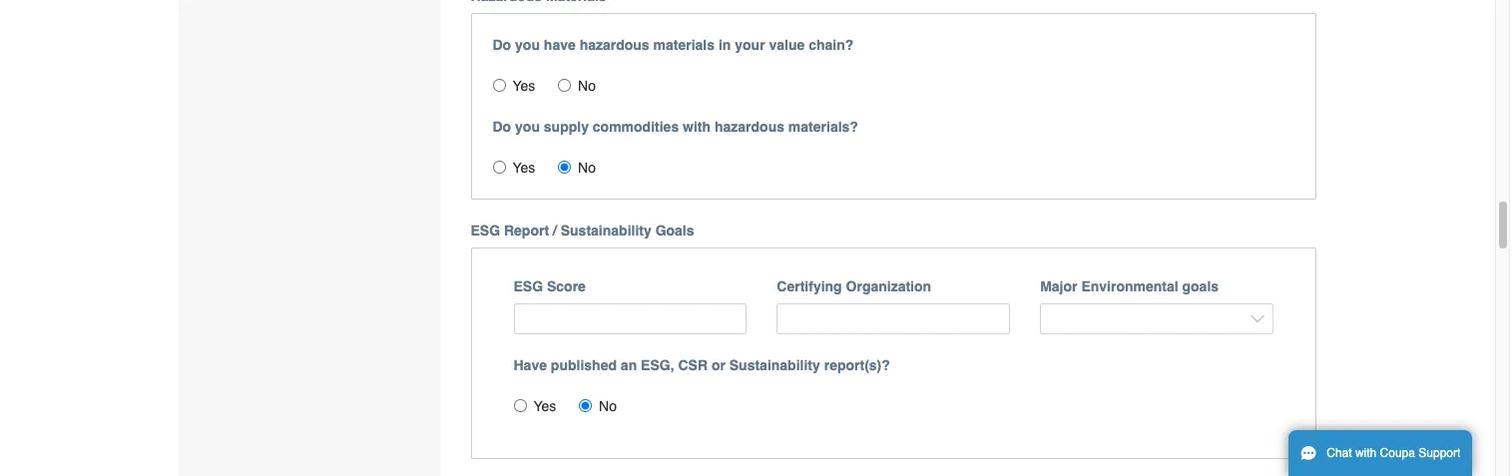 Task type: locate. For each thing, give the bounding box(es) containing it.
2 you from the top
[[515, 119, 540, 135]]

do you have hazardous materials in your value chain?
[[493, 37, 854, 53]]

1 do from the top
[[493, 37, 511, 53]]

sustainability right "or"
[[729, 357, 820, 373]]

sustainability right '/'
[[561, 223, 651, 239]]

you left the supply
[[515, 119, 540, 135]]

0 vertical spatial esg
[[471, 223, 500, 239]]

do left the supply
[[493, 119, 511, 135]]

1 horizontal spatial esg
[[513, 279, 543, 295]]

0 vertical spatial hazardous
[[579, 37, 649, 53]]

0 vertical spatial no
[[578, 78, 596, 94]]

certifying
[[777, 279, 842, 295]]

with
[[683, 119, 711, 135], [1355, 446, 1377, 460]]

0 vertical spatial with
[[683, 119, 711, 135]]

organization
[[846, 279, 931, 295]]

0 horizontal spatial with
[[683, 119, 711, 135]]

with right commodities
[[683, 119, 711, 135]]

you left have
[[515, 37, 540, 53]]

yes
[[513, 78, 535, 94], [513, 160, 535, 176], [533, 398, 556, 414]]

0 vertical spatial do
[[493, 37, 511, 53]]

sustainability
[[561, 223, 651, 239], [729, 357, 820, 373]]

2 vertical spatial yes
[[533, 398, 556, 414]]

esg left report
[[471, 223, 500, 239]]

1 vertical spatial do
[[493, 119, 511, 135]]

do left have
[[493, 37, 511, 53]]

have published an esg, csr or sustainability report(s)?
[[513, 357, 890, 373]]

esg,
[[641, 357, 674, 373]]

no down the supply
[[578, 160, 596, 176]]

do
[[493, 37, 511, 53], [493, 119, 511, 135]]

1 horizontal spatial hazardous
[[715, 119, 784, 135]]

2 do from the top
[[493, 119, 511, 135]]

chat with coupa support button
[[1288, 430, 1472, 476]]

1 vertical spatial yes
[[513, 160, 535, 176]]

do for do you supply commodities with hazardous materials?
[[493, 119, 511, 135]]

you
[[515, 37, 540, 53], [515, 119, 540, 135]]

esg left score at the left bottom of the page
[[513, 279, 543, 295]]

hazardous left materials? on the right of the page
[[715, 119, 784, 135]]

esg
[[471, 223, 500, 239], [513, 279, 543, 295]]

1 you from the top
[[515, 37, 540, 53]]

None radio
[[493, 79, 506, 92], [558, 79, 571, 92], [493, 161, 506, 174], [579, 399, 592, 412], [493, 79, 506, 92], [558, 79, 571, 92], [493, 161, 506, 174], [579, 399, 592, 412]]

no
[[578, 78, 596, 94], [578, 160, 596, 176], [599, 398, 617, 414]]

None radio
[[558, 161, 571, 174], [513, 399, 526, 412], [558, 161, 571, 174], [513, 399, 526, 412]]

0 vertical spatial you
[[515, 37, 540, 53]]

Certifying Organization text field
[[777, 304, 1010, 334]]

0 horizontal spatial hazardous
[[579, 37, 649, 53]]

hazardous
[[579, 37, 649, 53], [715, 119, 784, 135]]

with right chat
[[1355, 446, 1377, 460]]

commodities
[[593, 119, 679, 135]]

no for supply
[[578, 160, 596, 176]]

you for supply
[[515, 119, 540, 135]]

value
[[769, 37, 805, 53]]

1 horizontal spatial with
[[1355, 446, 1377, 460]]

published
[[551, 357, 617, 373]]

0 vertical spatial yes
[[513, 78, 535, 94]]

score
[[547, 279, 586, 295]]

no up the supply
[[578, 78, 596, 94]]

materials
[[653, 37, 715, 53]]

certifying organization
[[777, 279, 931, 295]]

1 horizontal spatial sustainability
[[729, 357, 820, 373]]

major
[[1040, 279, 1077, 295]]

an
[[621, 357, 637, 373]]

0 vertical spatial sustainability
[[561, 223, 651, 239]]

supply
[[544, 119, 589, 135]]

goals
[[1182, 279, 1219, 295]]

1 vertical spatial sustainability
[[729, 357, 820, 373]]

1 vertical spatial you
[[515, 119, 540, 135]]

0 horizontal spatial esg
[[471, 223, 500, 239]]

no down published
[[599, 398, 617, 414]]

1 vertical spatial with
[[1355, 446, 1377, 460]]

2 vertical spatial no
[[599, 398, 617, 414]]

1 vertical spatial no
[[578, 160, 596, 176]]

yes for do you have hazardous materials in your value chain?
[[513, 78, 535, 94]]

hazardous right have
[[579, 37, 649, 53]]

environmental
[[1081, 279, 1178, 295]]

major environmental goals
[[1040, 279, 1219, 295]]

1 vertical spatial esg
[[513, 279, 543, 295]]



Task type: describe. For each thing, give the bounding box(es) containing it.
in
[[719, 37, 731, 53]]

report(s)?
[[824, 357, 890, 373]]

esg score
[[513, 279, 586, 295]]

esg for esg score
[[513, 279, 543, 295]]

chat with coupa support
[[1327, 446, 1460, 460]]

csr
[[678, 357, 708, 373]]

support
[[1419, 446, 1460, 460]]

have
[[544, 37, 576, 53]]

no for have
[[578, 78, 596, 94]]

yes for do you supply commodities with hazardous materials?
[[513, 160, 535, 176]]

report
[[504, 223, 549, 239]]

materials?
[[788, 119, 858, 135]]

goals
[[655, 223, 694, 239]]

no for an
[[599, 398, 617, 414]]

/
[[553, 223, 557, 239]]

0 horizontal spatial sustainability
[[561, 223, 651, 239]]

have
[[513, 357, 547, 373]]

esg report / sustainability goals
[[471, 223, 694, 239]]

or
[[711, 357, 725, 373]]

chat
[[1327, 446, 1352, 460]]

your
[[735, 37, 765, 53]]

coupa
[[1380, 446, 1415, 460]]

with inside chat with coupa support button
[[1355, 446, 1377, 460]]

esg for esg report / sustainability goals
[[471, 223, 500, 239]]

1 vertical spatial hazardous
[[715, 119, 784, 135]]

ESG Score text field
[[513, 304, 747, 334]]

chain?
[[809, 37, 854, 53]]

yes for have published an esg, csr or sustainability report(s)?
[[533, 398, 556, 414]]

you for have
[[515, 37, 540, 53]]

do you supply commodities with hazardous materials?
[[493, 119, 858, 135]]

do for do you have hazardous materials in your value chain?
[[493, 37, 511, 53]]



Task type: vqa. For each thing, say whether or not it's contained in the screenshot.
Supply
yes



